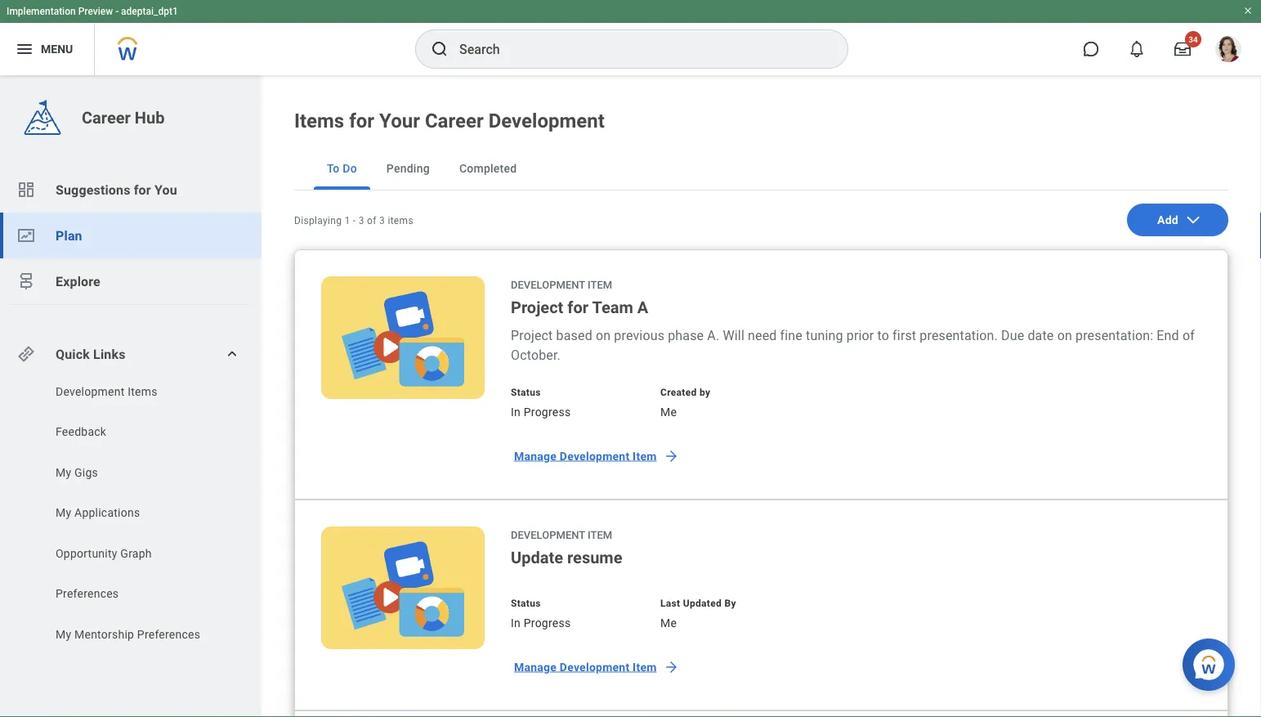 Task type: vqa. For each thing, say whether or not it's contained in the screenshot.
Operating
no



Task type: locate. For each thing, give the bounding box(es) containing it.
based
[[557, 328, 593, 343]]

1 vertical spatial of
[[1183, 328, 1196, 343]]

status in progress
[[511, 387, 571, 419], [511, 598, 571, 630]]

for up based
[[568, 298, 589, 317]]

2 arrow right image from the top
[[664, 659, 680, 675]]

1 horizontal spatial 3
[[379, 215, 385, 226]]

2 vertical spatial my
[[56, 628, 71, 641]]

2 horizontal spatial for
[[568, 298, 589, 317]]

in down update
[[511, 616, 521, 630]]

status for me
[[511, 387, 541, 398]]

1 vertical spatial status in progress
[[511, 598, 571, 630]]

1 vertical spatial manage development item
[[514, 660, 657, 674]]

my inside "link"
[[56, 628, 71, 641]]

by
[[725, 598, 737, 609]]

1 on from the left
[[596, 328, 611, 343]]

notifications large image
[[1129, 41, 1146, 57]]

end
[[1157, 328, 1180, 343]]

status
[[511, 387, 541, 398], [511, 598, 541, 609]]

on right based
[[596, 328, 611, 343]]

items
[[294, 109, 344, 132], [128, 385, 158, 398]]

items down quick links element
[[128, 385, 158, 398]]

1 vertical spatial status
[[511, 598, 541, 609]]

1 vertical spatial manage development item button
[[505, 651, 687, 684]]

of
[[367, 215, 377, 226], [1183, 328, 1196, 343]]

in down october.
[[511, 405, 521, 419]]

my gigs
[[56, 466, 98, 479]]

progress for me
[[524, 405, 571, 419]]

phase
[[668, 328, 704, 343]]

menu button
[[0, 23, 94, 75]]

of right end
[[1183, 328, 1196, 343]]

quick links element
[[16, 338, 249, 370]]

applications
[[74, 506, 140, 520]]

0 horizontal spatial on
[[596, 328, 611, 343]]

1 horizontal spatial of
[[1183, 328, 1196, 343]]

1 in from the top
[[511, 405, 521, 419]]

my left mentorship
[[56, 628, 71, 641]]

status in progress for me
[[511, 387, 571, 419]]

development inside development item update resume
[[511, 529, 585, 541]]

completed
[[460, 162, 517, 175]]

for
[[349, 109, 375, 132], [134, 182, 151, 197], [568, 298, 589, 317]]

plan
[[56, 228, 82, 243]]

0 horizontal spatial 3
[[359, 215, 365, 226]]

justify image
[[15, 39, 34, 59]]

development
[[489, 109, 605, 132], [511, 278, 585, 291], [56, 385, 125, 398], [560, 449, 630, 463], [511, 529, 585, 541], [560, 660, 630, 674]]

project up based
[[511, 298, 564, 317]]

0 vertical spatial for
[[349, 109, 375, 132]]

1 vertical spatial arrow right image
[[664, 659, 680, 675]]

3 left items
[[379, 215, 385, 226]]

1 manage development item button from the top
[[505, 440, 687, 473]]

1 vertical spatial in
[[511, 616, 521, 630]]

- for 1
[[353, 215, 356, 226]]

1 vertical spatial manage
[[514, 660, 557, 674]]

suggestions for you
[[56, 182, 177, 197]]

career left hub
[[82, 108, 131, 127]]

0 vertical spatial status
[[511, 387, 541, 398]]

0 vertical spatial status in progress
[[511, 387, 571, 419]]

in for me
[[511, 405, 521, 419]]

1 status from the top
[[511, 387, 541, 398]]

2 status in progress from the top
[[511, 598, 571, 630]]

- inside menu banner
[[115, 6, 119, 17]]

on
[[596, 328, 611, 343], [1058, 328, 1073, 343]]

for for you
[[134, 182, 151, 197]]

2 status from the top
[[511, 598, 541, 609]]

1 project from the top
[[511, 298, 564, 317]]

of right 1
[[367, 215, 377, 226]]

progress down update
[[524, 616, 571, 630]]

created by me
[[661, 387, 711, 419]]

updated
[[683, 598, 722, 609]]

0 vertical spatial list
[[0, 167, 262, 304]]

- right 1
[[353, 215, 356, 226]]

0 horizontal spatial career
[[82, 108, 131, 127]]

my gigs link
[[54, 465, 222, 481]]

development item project for team a
[[511, 278, 649, 317]]

need
[[748, 328, 777, 343]]

0 vertical spatial -
[[115, 6, 119, 17]]

0 vertical spatial arrow right image
[[664, 448, 680, 465]]

by
[[700, 387, 711, 398]]

october.
[[511, 347, 561, 363]]

add button
[[1128, 204, 1229, 236]]

1 vertical spatial project
[[511, 328, 553, 343]]

1 list from the top
[[0, 167, 262, 304]]

status in progress for by
[[511, 598, 571, 630]]

2 in from the top
[[511, 616, 521, 630]]

prior
[[847, 328, 875, 343]]

1 vertical spatial list
[[0, 384, 262, 647]]

0 vertical spatial manage
[[514, 449, 557, 463]]

3
[[359, 215, 365, 226], [379, 215, 385, 226]]

0 vertical spatial me
[[661, 405, 677, 419]]

0 vertical spatial progress
[[524, 405, 571, 419]]

1 horizontal spatial on
[[1058, 328, 1073, 343]]

item
[[588, 278, 613, 291], [633, 449, 657, 463], [588, 529, 613, 541], [633, 660, 657, 674]]

1 horizontal spatial for
[[349, 109, 375, 132]]

preferences inside "link"
[[137, 628, 200, 641]]

1 vertical spatial items
[[128, 385, 158, 398]]

1 horizontal spatial -
[[353, 215, 356, 226]]

project up october.
[[511, 328, 553, 343]]

implementation
[[7, 6, 76, 17]]

0 horizontal spatial preferences
[[56, 587, 119, 601]]

0 vertical spatial project
[[511, 298, 564, 317]]

me
[[661, 405, 677, 419], [661, 616, 677, 630]]

previous
[[614, 328, 665, 343]]

hub
[[135, 108, 165, 127]]

first
[[893, 328, 917, 343]]

manage development item
[[514, 449, 657, 463], [514, 660, 657, 674]]

1 arrow right image from the top
[[664, 448, 680, 465]]

- right preview at the top of page
[[115, 6, 119, 17]]

pending button
[[374, 147, 443, 190]]

arrow right image down the last updated by me
[[664, 659, 680, 675]]

in for by
[[511, 616, 521, 630]]

opportunity graph link
[[54, 545, 222, 562]]

0 vertical spatial manage development item button
[[505, 440, 687, 473]]

project
[[511, 298, 564, 317], [511, 328, 553, 343]]

0 vertical spatial in
[[511, 405, 521, 419]]

0 vertical spatial my
[[56, 466, 71, 479]]

2 project from the top
[[511, 328, 553, 343]]

add
[[1158, 213, 1179, 227]]

my left gigs
[[56, 466, 71, 479]]

my
[[56, 466, 71, 479], [56, 506, 71, 520], [56, 628, 71, 641]]

to
[[327, 162, 340, 175]]

inbox large image
[[1175, 41, 1192, 57]]

in
[[511, 405, 521, 419], [511, 616, 521, 630]]

date
[[1028, 328, 1055, 343]]

1 progress from the top
[[524, 405, 571, 419]]

2 me from the top
[[661, 616, 677, 630]]

my mentorship preferences link
[[54, 626, 222, 643]]

items up to
[[294, 109, 344, 132]]

1 vertical spatial my
[[56, 506, 71, 520]]

suggestions for you link
[[0, 167, 262, 213]]

my down my gigs
[[56, 506, 71, 520]]

2 progress from the top
[[524, 616, 571, 630]]

arrow right image down the created by me at the right
[[664, 448, 680, 465]]

for left your
[[349, 109, 375, 132]]

me down "last"
[[661, 616, 677, 630]]

preferences
[[56, 587, 119, 601], [137, 628, 200, 641]]

manage development item button
[[505, 440, 687, 473], [505, 651, 687, 684]]

2 list from the top
[[0, 384, 262, 647]]

preferences down the opportunity
[[56, 587, 119, 601]]

graph
[[121, 547, 152, 560]]

manage
[[514, 449, 557, 463], [514, 660, 557, 674]]

feedback
[[56, 425, 106, 439]]

list
[[0, 167, 262, 304], [0, 384, 262, 647]]

1 vertical spatial -
[[353, 215, 356, 226]]

status down update
[[511, 598, 541, 609]]

status down october.
[[511, 387, 541, 398]]

tab list
[[294, 147, 1229, 191]]

2 on from the left
[[1058, 328, 1073, 343]]

link image
[[16, 344, 36, 364]]

progress down october.
[[524, 405, 571, 419]]

on right the date
[[1058, 328, 1073, 343]]

2 my from the top
[[56, 506, 71, 520]]

3 my from the top
[[56, 628, 71, 641]]

team
[[592, 298, 634, 317]]

1 status in progress from the top
[[511, 387, 571, 419]]

0 vertical spatial preferences
[[56, 587, 119, 601]]

tab list containing to do
[[294, 147, 1229, 191]]

1 manage from the top
[[514, 449, 557, 463]]

career
[[82, 108, 131, 127], [425, 109, 484, 132]]

0 horizontal spatial for
[[134, 182, 151, 197]]

1 vertical spatial progress
[[524, 616, 571, 630]]

explore
[[56, 274, 101, 289]]

career right your
[[425, 109, 484, 132]]

0 vertical spatial of
[[367, 215, 377, 226]]

last updated by me
[[661, 598, 737, 630]]

1 vertical spatial preferences
[[137, 628, 200, 641]]

completed button
[[446, 147, 530, 190]]

arrow right image for first "manage development item" button from the bottom of the page
[[664, 659, 680, 675]]

- for preview
[[115, 6, 119, 17]]

1 horizontal spatial preferences
[[137, 628, 200, 641]]

1 me from the top
[[661, 405, 677, 419]]

-
[[115, 6, 119, 17], [353, 215, 356, 226]]

profile logan mcneil image
[[1216, 36, 1242, 65]]

status in progress down october.
[[511, 387, 571, 419]]

0 horizontal spatial -
[[115, 6, 119, 17]]

2 manage from the top
[[514, 660, 557, 674]]

opportunity
[[56, 547, 117, 560]]

for inside development item project for team a
[[568, 298, 589, 317]]

1 vertical spatial me
[[661, 616, 677, 630]]

preferences down preferences link
[[137, 628, 200, 641]]

1
[[345, 215, 350, 226]]

0 vertical spatial manage development item
[[514, 449, 657, 463]]

1 horizontal spatial items
[[294, 109, 344, 132]]

for left 'you'
[[134, 182, 151, 197]]

arrow right image for first "manage development item" button
[[664, 448, 680, 465]]

1 vertical spatial for
[[134, 182, 151, 197]]

presentation.
[[920, 328, 998, 343]]

progress
[[524, 405, 571, 419], [524, 616, 571, 630]]

dashboard image
[[16, 180, 36, 200]]

quick
[[56, 346, 90, 362]]

2 vertical spatial for
[[568, 298, 589, 317]]

you
[[155, 182, 177, 197]]

me down the created
[[661, 405, 677, 419]]

status in progress down update
[[511, 598, 571, 630]]

3 right 1
[[359, 215, 365, 226]]

1 my from the top
[[56, 466, 71, 479]]

resume
[[568, 548, 623, 567]]

arrow right image
[[664, 448, 680, 465], [664, 659, 680, 675]]



Task type: describe. For each thing, give the bounding box(es) containing it.
development item update resume
[[511, 529, 623, 567]]

development items link
[[54, 384, 222, 400]]

plan link
[[0, 213, 262, 258]]

quick links
[[56, 346, 126, 362]]

links
[[93, 346, 126, 362]]

of inside "project based on previous phase a. will need fine tuning prior to first presentation. due date on presentation: end of october."
[[1183, 328, 1196, 343]]

project inside development item project for team a
[[511, 298, 564, 317]]

progress for by
[[524, 616, 571, 630]]

to do button
[[314, 147, 370, 190]]

tuning
[[806, 328, 844, 343]]

Search Workday  search field
[[460, 31, 815, 67]]

implementation preview -   adeptai_dpt1
[[7, 6, 178, 17]]

item inside development item update resume
[[588, 529, 613, 541]]

me inside the last updated by me
[[661, 616, 677, 630]]

list containing suggestions for you
[[0, 167, 262, 304]]

pending
[[387, 162, 430, 175]]

displaying 1 - 3 of 3 items
[[294, 215, 414, 226]]

created
[[661, 387, 697, 398]]

close environment banner image
[[1244, 6, 1254, 16]]

item inside development item project for team a
[[588, 278, 613, 291]]

items for your career development
[[294, 109, 605, 132]]

presentation:
[[1076, 328, 1154, 343]]

2 3 from the left
[[379, 215, 385, 226]]

status for by
[[511, 598, 541, 609]]

onboarding home image
[[16, 226, 36, 245]]

to
[[878, 328, 890, 343]]

development inside development item project for team a
[[511, 278, 585, 291]]

development items
[[56, 385, 158, 398]]

preview
[[78, 6, 113, 17]]

chevron up small image
[[224, 346, 240, 362]]

2 manage development item button from the top
[[505, 651, 687, 684]]

34
[[1189, 34, 1199, 44]]

my applications
[[56, 506, 140, 520]]

timeline milestone image
[[16, 272, 36, 291]]

fine
[[781, 328, 803, 343]]

gigs
[[74, 466, 98, 479]]

0 vertical spatial items
[[294, 109, 344, 132]]

update
[[511, 548, 563, 567]]

project based on previous phase a. will need fine tuning prior to first presentation. due date on presentation: end of october.
[[511, 328, 1196, 363]]

mentorship
[[74, 628, 134, 641]]

my applications link
[[54, 505, 222, 521]]

1 3 from the left
[[359, 215, 365, 226]]

will
[[723, 328, 745, 343]]

chevron down image
[[1186, 212, 1202, 228]]

my for my gigs
[[56, 466, 71, 479]]

your
[[380, 109, 420, 132]]

opportunity graph
[[56, 547, 152, 560]]

me inside the created by me
[[661, 405, 677, 419]]

my for my mentorship preferences
[[56, 628, 71, 641]]

1 horizontal spatial career
[[425, 109, 484, 132]]

suggestions
[[56, 182, 131, 197]]

displaying
[[294, 215, 342, 226]]

search image
[[430, 39, 450, 59]]

explore link
[[0, 258, 262, 304]]

0 horizontal spatial of
[[367, 215, 377, 226]]

1 manage development item from the top
[[514, 449, 657, 463]]

adeptai_dpt1
[[121, 6, 178, 17]]

a.
[[708, 328, 720, 343]]

34 button
[[1165, 31, 1202, 67]]

my for my applications
[[56, 506, 71, 520]]

due
[[1002, 328, 1025, 343]]

list containing development items
[[0, 384, 262, 647]]

preferences link
[[54, 586, 222, 602]]

to do
[[327, 162, 357, 175]]

career hub
[[82, 108, 165, 127]]

do
[[343, 162, 357, 175]]

menu banner
[[0, 0, 1262, 75]]

menu
[[41, 42, 73, 56]]

feedback link
[[54, 424, 222, 440]]

a
[[638, 298, 649, 317]]

items
[[388, 215, 414, 226]]

my mentorship preferences
[[56, 628, 200, 641]]

2 manage development item from the top
[[514, 660, 657, 674]]

project inside "project based on previous phase a. will need fine tuning prior to first presentation. due date on presentation: end of october."
[[511, 328, 553, 343]]

0 horizontal spatial items
[[128, 385, 158, 398]]

for for your
[[349, 109, 375, 132]]

last
[[661, 598, 681, 609]]



